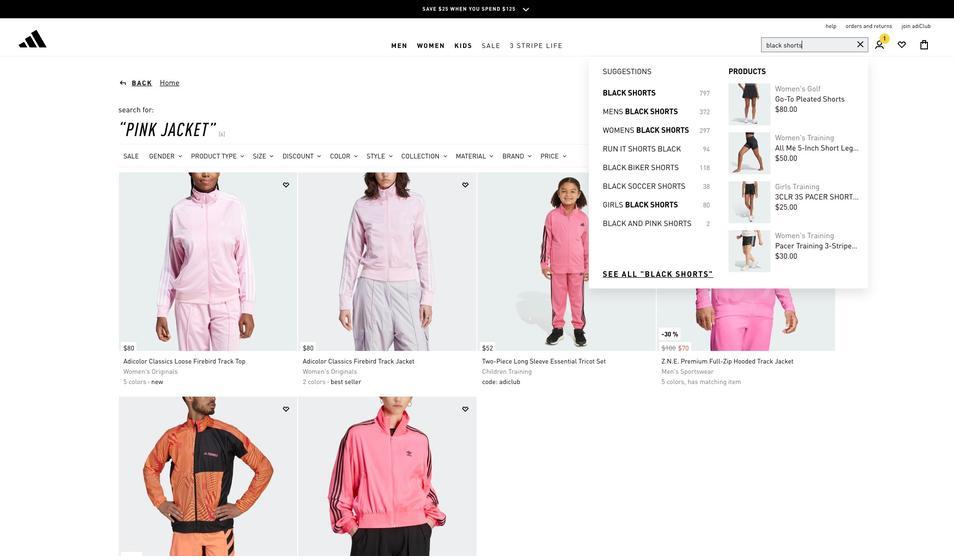 Task type: vqa. For each thing, say whether or not it's contained in the screenshot.
men's within the Tiro 23 League Pants Men's Soccer 2 colors, has matching item · best seller
no



Task type: locate. For each thing, give the bounding box(es) containing it.
all me 5-inch short leggings image
[[729, 132, 771, 174]]

back image
[[118, 78, 132, 87]]

children training pink two-piece long sleeve essential tricot set image
[[478, 172, 656, 351]]

go-to pleated shorts image
[[729, 83, 771, 125]]

men's sportswear pink z.n.e. premium full-zip hooded track jacket image
[[657, 172, 836, 351]]

None field
[[792, 146, 836, 165]]

women's originals pink adicolor classics loose firebird track top image
[[119, 172, 297, 351]]

pacer training 3-stripes woven high-rise shorts (plus size) image
[[729, 230, 771, 272]]



Task type: describe. For each thing, give the bounding box(es) containing it.
main navigation element
[[227, 34, 728, 56]]

Search field
[[762, 37, 869, 52]]

men's terrex purple terrex trail running bca printed wind jacket image
[[119, 397, 297, 556]]

women's originals pink satin firebird track jacket image
[[298, 397, 477, 556]]

women's originals pink adicolor classics firebird track jacket image
[[298, 172, 477, 351]]

3clr 3s pacer short s24 image
[[729, 181, 771, 223]]



